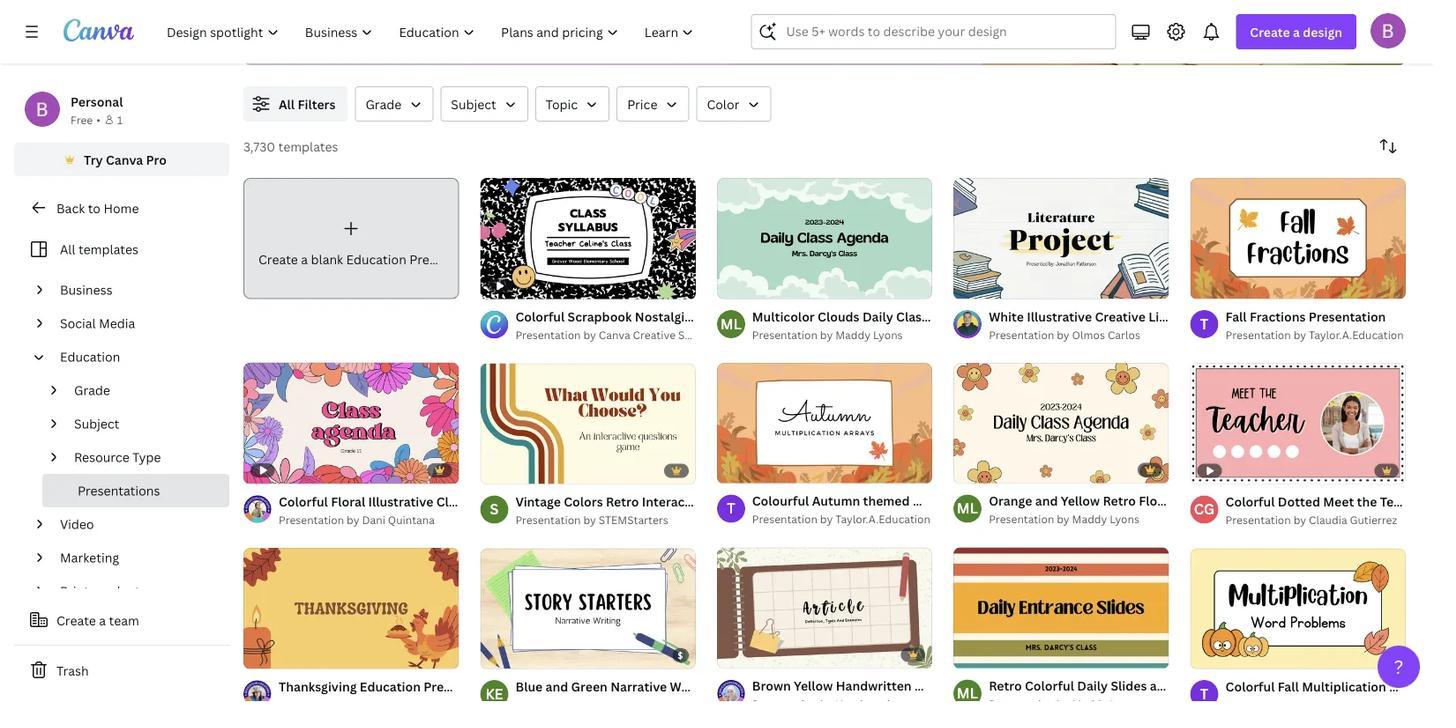 Task type: describe. For each thing, give the bounding box(es) containing it.
presentation by stemstarters link
[[515, 512, 696, 529]]

1 vertical spatial grade button
[[67, 374, 219, 407]]

of for orange and yellow retro flower power daily class agenda template image
[[974, 464, 987, 476]]

colorful fall multiplication word problems image
[[1190, 549, 1406, 670]]

1 of 10 for retro colorful daily slides and bell ringer templates
[[966, 649, 1001, 661]]

multicolor
[[752, 308, 815, 325]]

presentations
[[78, 483, 160, 500]]

1 of 10 link for retro colorful daily slides and bell ringer templates
[[954, 548, 1169, 669]]

create for create a team
[[56, 613, 96, 629]]

personal
[[71, 93, 123, 110]]

0 horizontal spatial grade
[[74, 382, 110, 399]]

trash link
[[14, 654, 229, 689]]

1 of 10 for colorful fall multiplication word pr
[[1203, 649, 1238, 661]]

s link
[[480, 496, 508, 524]]

multiplication inside colourful autumn themed multiplication arrays presentation by taylor.a.education
[[913, 493, 997, 510]]

color button
[[696, 86, 771, 122]]

of for "brown yellow handwritten organic article  education presentation" image
[[737, 649, 750, 661]]

2 vertical spatial taylor.a.education element
[[1190, 681, 1219, 703]]

stemstarters
[[599, 513, 668, 528]]

quintana
[[388, 513, 435, 527]]

bell
[[1175, 678, 1199, 695]]

topic button
[[535, 86, 610, 122]]

create a blank education presentation element
[[243, 178, 486, 299]]

illustrative inside white illustrative creative literature project presentation presentation by olmos carlos
[[1027, 308, 1092, 325]]

1 of 12
[[492, 464, 527, 476]]

?
[[1394, 655, 1404, 680]]

all filters button
[[243, 86, 348, 122]]

lyons inside multicolor clouds daily class agenda template presentation by maddy lyons
[[873, 328, 903, 342]]

by inside fall fractions presentation presentation by taylor.a.education
[[1294, 328, 1306, 342]]

class for illustrative
[[436, 493, 468, 510]]

type
[[132, 449, 161, 466]]

presentation inside colourful autumn themed multiplication arrays presentation by taylor.a.education
[[752, 513, 818, 527]]

back to home link
[[14, 191, 229, 226]]

pr
[[1424, 679, 1434, 696]]

clouds
[[818, 308, 860, 325]]

presentation by dani quintana link
[[279, 511, 459, 529]]

design
[[1303, 23, 1342, 40]]

back to home
[[56, 200, 139, 217]]

white illustrative creative literature project presentation image
[[954, 178, 1169, 299]]

subject for topmost subject button
[[451, 96, 496, 112]]

presentation inside multicolor clouds daily class agenda template presentation by maddy lyons
[[752, 328, 818, 342]]

marketing link
[[53, 542, 219, 575]]

by inside the colorful dotted meet the teacher d presentation by claudia gutierrez
[[1294, 513, 1306, 528]]

Search search field
[[786, 15, 1105, 49]]

kmacknteach ela resources element
[[480, 681, 508, 703]]

back
[[56, 200, 85, 217]]

fall fractions presentation presentation by taylor.a.education
[[1226, 308, 1404, 342]]

0 vertical spatial subject button
[[440, 86, 528, 122]]

maddy lyons image for ml link associated with multicolor clouds daily class agenda template
[[717, 310, 745, 339]]

10 for retro colorful daily slides and bell ringer templates
[[989, 649, 1001, 661]]

colourful
[[752, 493, 809, 510]]

11 for maddy lyons element for multicolor clouds daily class agenda template
[[753, 279, 763, 290]]

team
[[109, 613, 139, 629]]

creative inside white illustrative creative literature project presentation presentation by olmos carlos
[[1095, 308, 1146, 325]]

carlos
[[1108, 328, 1140, 342]]

1 horizontal spatial fall
[[1278, 679, 1299, 696]]

agenda for presentation
[[471, 493, 516, 510]]

maddy inside "link"
[[1072, 513, 1107, 527]]

ke link
[[480, 681, 508, 703]]

templates for all templates
[[78, 241, 138, 258]]

olmos
[[1072, 328, 1105, 342]]

literature
[[1148, 308, 1208, 325]]

colorful for colorful dotted meet the teacher d presentation by claudia gutierrez
[[1226, 494, 1275, 511]]

gutierrez
[[1350, 513, 1397, 528]]

try
[[84, 151, 103, 168]]

project
[[1211, 308, 1254, 325]]

1 of 11 for maddy lyons icon related to ml link to the middle
[[966, 464, 1000, 476]]

dotted
[[1278, 494, 1320, 511]]

meet
[[1323, 494, 1354, 511]]

create a design button
[[1236, 14, 1356, 49]]

cg link
[[1190, 496, 1219, 524]]

free •
[[71, 112, 100, 127]]

colorful fall multiplication word pr
[[1226, 679, 1434, 696]]

colourful autumn themed multiplication arrays image
[[717, 363, 932, 484]]

10 for fall fractions presentation
[[1226, 279, 1238, 290]]

1 horizontal spatial grade button
[[355, 86, 433, 122]]

maddy lyons image for ml link to the middle
[[954, 495, 982, 524]]

stemstarters element
[[480, 496, 508, 524]]

color
[[707, 96, 739, 112]]

colorful right retro
[[1025, 678, 1074, 695]]

of for vintage colors retro interactive  icebreaker education presentation image
[[500, 464, 513, 476]]

create for create a blank education presentation
[[258, 252, 298, 268]]

maddy lyons element for retro colorful daily slides and bell ringer templates
[[954, 681, 982, 703]]

presentation by maddy lyons link for multicolor clouds daily class agenda template image
[[752, 326, 932, 344]]

presentation inside the colorful dotted meet the teacher d presentation by claudia gutierrez
[[1226, 513, 1291, 528]]

retro colorful daily slides and bell ringer templates link
[[989, 677, 1305, 696]]

by inside colourful autumn themed multiplication arrays presentation by taylor.a.education
[[820, 513, 833, 527]]

1 of 10 link for fall fractions presentation
[[1190, 178, 1406, 299]]

12
[[516, 464, 527, 476]]

colourful autumn themed multiplication arrays link
[[752, 492, 1039, 511]]

ml link for multicolor clouds daily class agenda template
[[717, 310, 745, 339]]

kmacknteach ela resources image
[[480, 681, 508, 703]]

to
[[88, 200, 100, 217]]

by inside colorful floral illustrative class agenda presentation presentation by dani quintana
[[347, 513, 359, 527]]

0 horizontal spatial education
[[60, 349, 120, 366]]

1 horizontal spatial canva
[[599, 328, 630, 343]]

? button
[[1378, 646, 1420, 689]]

1 horizontal spatial grade
[[366, 96, 402, 112]]

0 horizontal spatial subject button
[[67, 407, 219, 441]]

15
[[753, 464, 764, 476]]

social media link
[[53, 307, 219, 340]]

social
[[60, 315, 96, 332]]

1 of 15
[[729, 464, 764, 476]]

marketing
[[60, 550, 119, 567]]

taylor.a.education element for fall
[[1190, 310, 1219, 339]]

2 vertical spatial t link
[[1190, 681, 1219, 703]]

maddy lyons image
[[954, 681, 982, 703]]

1 for "white illustrative creative literature project presentation" "image"
[[966, 279, 971, 290]]

claudia gutierrez image
[[1190, 496, 1219, 524]]

colorful floral illustrative class agenda presentation link
[[279, 492, 596, 511]]

top level navigation element
[[155, 14, 709, 49]]

create a blank education presentation
[[258, 252, 486, 268]]

illustrative inside colorful floral illustrative class agenda presentation presentation by dani quintana
[[368, 493, 433, 510]]

a for team
[[99, 613, 106, 629]]

create a team button
[[14, 603, 229, 639]]

claudia gutierrez element
[[1190, 496, 1219, 524]]

1 of 15 link
[[717, 363, 932, 484]]

1 of 11 link for 'presentation by maddy lyons' "link" corresponding to multicolor clouds daily class agenda template image
[[717, 178, 932, 299]]

create for create a design
[[1250, 23, 1290, 40]]

white illustrative creative literature project presentation presentation by olmos carlos
[[989, 308, 1335, 342]]

by inside presentation by stemstarters link
[[583, 513, 596, 528]]

colorful fall multiplication word pr link
[[1226, 678, 1434, 697]]

class for daily
[[896, 308, 928, 325]]

d
[[1430, 494, 1434, 511]]

word
[[1389, 679, 1421, 696]]

taylor.a.education inside colourful autumn themed multiplication arrays presentation by taylor.a.education
[[835, 513, 930, 527]]

by inside 'presentation by maddy lyons' "link"
[[1057, 513, 1070, 527]]

1 for colorful fall multiplication word problems image
[[1203, 649, 1208, 661]]

1 of 12 link
[[480, 364, 696, 485]]

white
[[989, 308, 1024, 325]]

create a design
[[1250, 23, 1342, 40]]

presentation by olmos carlos link
[[989, 326, 1169, 344]]

1 for thanksgiving education presentation in green and red animated style image
[[256, 649, 261, 661]]

studio
[[678, 328, 712, 343]]

of for colorful fall multiplication word problems image
[[1210, 649, 1223, 661]]

business link
[[53, 273, 219, 307]]

and
[[1150, 678, 1173, 695]]

of for multicolor clouds daily class agenda template image
[[737, 279, 750, 290]]

1 for multicolor clouds daily class agenda template image
[[729, 279, 734, 290]]



Task type: vqa. For each thing, say whether or not it's contained in the screenshot.
top Multiplication
yes



Task type: locate. For each thing, give the bounding box(es) containing it.
daily right clouds
[[862, 308, 893, 325]]

0 vertical spatial taylor.a.education element
[[1190, 310, 1219, 339]]

ml link left arrays
[[954, 495, 982, 524]]

$
[[678, 650, 684, 662]]

2 vertical spatial ml link
[[954, 681, 982, 703]]

all inside all templates 'link'
[[60, 241, 75, 258]]

templates for 3,730 templates
[[278, 138, 338, 155]]

1 for the "colourful autumn themed multiplication arrays" image
[[729, 464, 734, 476]]

video link
[[53, 508, 219, 542]]

0 vertical spatial subject
[[451, 96, 496, 112]]

1 horizontal spatial taylor.a.education
[[1309, 328, 1404, 342]]

1 horizontal spatial create
[[258, 252, 298, 268]]

maddy lyons image right studio
[[717, 310, 745, 339]]

maddy lyons element left retro
[[954, 681, 982, 703]]

0 vertical spatial lyons
[[873, 328, 903, 342]]

11 up presentation by maddy lyons
[[989, 464, 1000, 476]]

taylor.a.education element left fractions
[[1190, 310, 1219, 339]]

1 vertical spatial agenda
[[471, 493, 516, 510]]

maddy lyons element left arrays
[[954, 495, 982, 524]]

1 of 22 link
[[480, 549, 696, 670]]

taylor.a.education element down the 1 of 15
[[717, 495, 745, 524]]

1 horizontal spatial maddy
[[1072, 513, 1107, 527]]

grade right filters
[[366, 96, 402, 112]]

multiplication
[[913, 493, 997, 510], [1302, 679, 1386, 696]]

by inside multicolor clouds daily class agenda template presentation by maddy lyons
[[820, 328, 833, 342]]

0 vertical spatial a
[[1293, 23, 1300, 40]]

1 vertical spatial taylor.a.education element
[[717, 495, 745, 524]]

subject up resource at the bottom left
[[74, 416, 119, 433]]

a
[[1293, 23, 1300, 40], [301, 252, 308, 268], [99, 613, 106, 629]]

1
[[117, 112, 123, 127], [729, 279, 734, 290], [966, 279, 971, 290], [1203, 279, 1208, 290], [729, 464, 734, 476], [966, 464, 971, 476], [492, 464, 498, 476], [729, 649, 734, 661], [966, 649, 971, 661], [256, 649, 261, 661], [492, 649, 498, 661], [1203, 649, 1208, 661]]

fall fractions presentation image
[[1190, 178, 1406, 299]]

of for thanksgiving education presentation in green and red animated style image
[[264, 649, 277, 661]]

slides
[[1111, 678, 1147, 695]]

agenda inside colorful floral illustrative class agenda presentation presentation by dani quintana
[[471, 493, 516, 510]]

1 vertical spatial fall
[[1278, 679, 1299, 696]]

0 vertical spatial maddy lyons element
[[717, 310, 745, 339]]

1 for "brown yellow handwritten organic article  education presentation" image
[[729, 649, 734, 661]]

try canva pro
[[84, 151, 167, 168]]

multiplication left arrays
[[913, 493, 997, 510]]

presentation by maddy lyons link down arrays
[[989, 511, 1169, 529]]

2 vertical spatial maddy lyons element
[[954, 681, 982, 703]]

bob builder image
[[1371, 13, 1406, 48]]

of for retro colorful daily slides and bell ringer templates image
[[974, 649, 987, 661]]

a for design
[[1293, 23, 1300, 40]]

taylor.a.education
[[1309, 328, 1404, 342], [835, 513, 930, 527]]

agenda for template
[[931, 308, 976, 325]]

all left filters
[[279, 96, 295, 112]]

thanksgiving education presentation in green and red animated style image
[[243, 548, 459, 670]]

class inside multicolor clouds daily class agenda template presentation by maddy lyons
[[896, 308, 928, 325]]

0 horizontal spatial class
[[436, 493, 468, 510]]

price button
[[617, 86, 689, 122]]

social media
[[60, 315, 135, 332]]

lyons left cg link
[[1110, 513, 1139, 527]]

subject for left subject button
[[74, 416, 119, 433]]

presentation by canva creative studio link
[[515, 327, 712, 344]]

presentation by taylor.a.education link
[[1226, 326, 1404, 344], [752, 511, 932, 529]]

subject button up type
[[67, 407, 219, 441]]

grade button up resource type button
[[67, 374, 219, 407]]

presentation by taylor.a.education link down fractions
[[1226, 326, 1404, 344]]

dani
[[362, 513, 385, 527]]

1 vertical spatial subject button
[[67, 407, 219, 441]]

0 horizontal spatial presentation by taylor.a.education link
[[752, 511, 932, 529]]

daily inside retro colorful daily slides and bell ringer templates link
[[1077, 678, 1108, 695]]

maddy lyons image
[[717, 310, 745, 339], [954, 495, 982, 524]]

class left stemstarters image
[[436, 493, 468, 510]]

grade button right filters
[[355, 86, 433, 122]]

a for blank
[[301, 252, 308, 268]]

1 vertical spatial creative
[[633, 328, 676, 343]]

0 vertical spatial grade button
[[355, 86, 433, 122]]

business
[[60, 282, 113, 299]]

0 horizontal spatial subject
[[74, 416, 119, 433]]

1 vertical spatial grade
[[74, 382, 110, 399]]

1 vertical spatial ml link
[[954, 495, 982, 524]]

colorful inside colorful floral illustrative class agenda presentation presentation by dani quintana
[[279, 493, 328, 510]]

price
[[627, 96, 657, 112]]

agenda down 1 of 12
[[471, 493, 516, 510]]

0 horizontal spatial templates
[[78, 241, 138, 258]]

taylor.a.education image for fall
[[1190, 310, 1219, 339]]

10 for colorful fall multiplication word pr
[[1226, 649, 1238, 661]]

a inside dropdown button
[[1293, 23, 1300, 40]]

create inside button
[[56, 613, 96, 629]]

education link
[[53, 340, 219, 374]]

fall inside fall fractions presentation presentation by taylor.a.education
[[1226, 308, 1247, 325]]

11 up multicolor
[[753, 279, 763, 290]]

None search field
[[751, 14, 1116, 49]]

creative up carlos in the top right of the page
[[1095, 308, 1146, 325]]

0 horizontal spatial taylor.a.education image
[[717, 495, 745, 524]]

1 vertical spatial daily
[[1077, 678, 1108, 695]]

trash
[[56, 663, 89, 680]]

of for the "colourful autumn themed multiplication arrays" image
[[737, 464, 750, 476]]

create inside dropdown button
[[1250, 23, 1290, 40]]

create left blank
[[258, 252, 298, 268]]

0 horizontal spatial create
[[56, 613, 96, 629]]

colourful autumn themed multiplication arrays presentation by taylor.a.education
[[752, 493, 1039, 527]]

1 vertical spatial lyons
[[1110, 513, 1139, 527]]

1 horizontal spatial daily
[[1077, 678, 1108, 695]]

fractions
[[1250, 308, 1306, 325]]

2 vertical spatial create
[[56, 613, 96, 629]]

print products
[[60, 583, 146, 600]]

ml link left retro
[[954, 681, 982, 703]]

taylor.a.education element for colourful
[[717, 495, 745, 524]]

grade down education link
[[74, 382, 110, 399]]

0 vertical spatial templates
[[278, 138, 338, 155]]

template
[[979, 308, 1035, 325]]

11 for maddy lyons element to the middle
[[989, 464, 1000, 476]]

multiplication left "?"
[[1302, 679, 1386, 696]]

1 horizontal spatial illustrative
[[1027, 308, 1092, 325]]

resource type button
[[67, 441, 219, 475]]

create a blank education presentation link
[[243, 178, 486, 299]]

retro colorful daily slides and bell ringer templates image
[[954, 548, 1169, 669]]

1 vertical spatial all
[[60, 241, 75, 258]]

of for "white illustrative creative literature project presentation" "image"
[[974, 279, 987, 290]]

orange and yellow retro flower power daily class agenda template image
[[954, 363, 1169, 484]]

presentation by taylor.a.education link for autumn
[[752, 511, 932, 529]]

stemstarters image
[[480, 496, 508, 524]]

1 horizontal spatial a
[[301, 252, 308, 268]]

a left blank
[[301, 252, 308, 268]]

0 vertical spatial education
[[346, 252, 406, 268]]

presentation by maddy lyons link for orange and yellow retro flower power daily class agenda template image
[[989, 511, 1169, 529]]

floral
[[331, 493, 365, 510]]

taylor.a.education inside fall fractions presentation presentation by taylor.a.education
[[1309, 328, 1404, 342]]

1 vertical spatial taylor.a.education image
[[717, 495, 745, 524]]

taylor.a.education image left fractions
[[1190, 310, 1219, 339]]

teacher
[[1380, 494, 1428, 511]]

1 for retro colorful daily slides and bell ringer templates image
[[966, 649, 971, 661]]

templates inside 'link'
[[78, 241, 138, 258]]

multicolor clouds daily class agenda template image
[[717, 178, 932, 299]]

0 horizontal spatial creative
[[633, 328, 676, 343]]

daily
[[862, 308, 893, 325], [1077, 678, 1108, 695]]

lyons inside "link"
[[1110, 513, 1139, 527]]

1 horizontal spatial taylor.a.education image
[[1190, 310, 1219, 339]]

all for all templates
[[60, 241, 75, 258]]

a left design
[[1293, 23, 1300, 40]]

taylor.a.education down themed
[[835, 513, 930, 527]]

0 horizontal spatial fall
[[1226, 308, 1247, 325]]

taylor.a.education image
[[1190, 681, 1219, 703]]

illustrative up 'quintana'
[[368, 493, 433, 510]]

1 vertical spatial 11
[[989, 464, 1000, 476]]

0 horizontal spatial 1 of 11 link
[[717, 178, 932, 299]]

0 vertical spatial all
[[279, 96, 295, 112]]

0 vertical spatial maddy lyons image
[[717, 310, 745, 339]]

lyons down "multicolor clouds daily class agenda template" link
[[873, 328, 903, 342]]

1 vertical spatial class
[[436, 493, 468, 510]]

fall
[[1226, 308, 1247, 325], [1278, 679, 1299, 696]]

subject down top level navigation element
[[451, 96, 496, 112]]

home
[[104, 200, 139, 217]]

1 horizontal spatial lyons
[[1110, 513, 1139, 527]]

1 horizontal spatial subject
[[451, 96, 496, 112]]

t link down the 1 of 15
[[717, 495, 745, 524]]

t link left fractions
[[1190, 310, 1219, 339]]

1 horizontal spatial class
[[896, 308, 928, 325]]

presentation by maddy lyons link down clouds
[[752, 326, 932, 344]]

education down social media
[[60, 349, 120, 366]]

themed
[[863, 493, 910, 510]]

0 horizontal spatial lyons
[[873, 328, 903, 342]]

maddy inside multicolor clouds daily class agenda template presentation by maddy lyons
[[835, 328, 871, 342]]

0 horizontal spatial canva
[[106, 151, 143, 168]]

1 for orange and yellow retro flower power daily class agenda template image
[[966, 464, 971, 476]]

1 vertical spatial presentation by maddy lyons link
[[989, 511, 1169, 529]]

0 vertical spatial t link
[[1190, 310, 1219, 339]]

1 horizontal spatial maddy lyons image
[[954, 495, 982, 524]]

1 horizontal spatial creative
[[1095, 308, 1146, 325]]

1 of 11 for ml link associated with multicolor clouds daily class agenda template's maddy lyons icon
[[729, 279, 763, 290]]

0 vertical spatial creative
[[1095, 308, 1146, 325]]

1 of 10 link
[[1190, 178, 1406, 299], [717, 548, 932, 669], [954, 548, 1169, 669], [243, 548, 459, 670], [1190, 549, 1406, 670]]

3,730
[[243, 138, 275, 155]]

blue and green narrative writing story starters education presentation image
[[480, 549, 696, 670]]

products
[[92, 583, 146, 600]]

0 vertical spatial class
[[896, 308, 928, 325]]

canva left studio
[[599, 328, 630, 343]]

22
[[516, 649, 527, 661]]

agenda
[[931, 308, 976, 325], [471, 493, 516, 510]]

create left design
[[1250, 23, 1290, 40]]

presentation by taylor.a.education link down autumn
[[752, 511, 932, 529]]

presentation
[[409, 252, 486, 268], [1257, 308, 1335, 325], [1309, 308, 1386, 325], [752, 328, 818, 342], [989, 328, 1054, 342], [1226, 328, 1291, 342], [515, 328, 581, 343], [519, 493, 596, 510], [752, 513, 818, 527], [989, 513, 1054, 527], [279, 513, 344, 527], [515, 513, 581, 528], [1226, 513, 1291, 528]]

class right clouds
[[896, 308, 928, 325]]

create a team
[[56, 613, 139, 629]]

maddy lyons element for multicolor clouds daily class agenda template
[[717, 310, 745, 339]]

colorful right taylor.a.education icon
[[1226, 679, 1275, 696]]

0 vertical spatial 11
[[753, 279, 763, 290]]

ml link for retro colorful daily slides and bell ringer templates
[[954, 681, 982, 703]]

by inside the presentation by canva creative studio link
[[583, 328, 596, 343]]

class inside colorful floral illustrative class agenda presentation presentation by dani quintana
[[436, 493, 468, 510]]

t link for fall
[[1190, 310, 1219, 339]]

of for fall fractions presentation image
[[1210, 279, 1223, 290]]

t link for colourful
[[717, 495, 745, 524]]

taylor.a.education image for colourful
[[717, 495, 745, 524]]

illustrative up presentation by olmos carlos link
[[1027, 308, 1092, 325]]

0 vertical spatial presentation by taylor.a.education link
[[1226, 326, 1404, 344]]

0 vertical spatial taylor.a.education image
[[1190, 310, 1219, 339]]

multicolor clouds daily class agenda template presentation by maddy lyons
[[752, 308, 1035, 342]]

0 vertical spatial taylor.a.education
[[1309, 328, 1404, 342]]

0 vertical spatial multiplication
[[913, 493, 997, 510]]

1 vertical spatial education
[[60, 349, 120, 366]]

0 horizontal spatial taylor.a.education
[[835, 513, 930, 527]]

colorful dotted meet the teacher d link
[[1226, 492, 1434, 512]]

0 vertical spatial create
[[1250, 23, 1290, 40]]

2 horizontal spatial a
[[1293, 23, 1300, 40]]

0 horizontal spatial presentation by maddy lyons link
[[752, 326, 932, 344]]

claudia
[[1309, 513, 1347, 528]]

1 vertical spatial multiplication
[[1302, 679, 1386, 696]]

1 horizontal spatial agenda
[[931, 308, 976, 325]]

1 of 11
[[729, 279, 763, 290], [966, 464, 1000, 476]]

1 vertical spatial maddy lyons element
[[954, 495, 982, 524]]

all inside 'all filters' button
[[279, 96, 295, 112]]

canva right try
[[106, 151, 143, 168]]

colorful inside the colorful dotted meet the teacher d presentation by claudia gutierrez
[[1226, 494, 1275, 511]]

1 vertical spatial maddy lyons image
[[954, 495, 982, 524]]

templates down all filters
[[278, 138, 338, 155]]

all templates link
[[25, 233, 219, 266]]

topic
[[546, 96, 578, 112]]

colorful for colorful fall multiplication word pr
[[1226, 679, 1275, 696]]

by
[[820, 328, 833, 342], [1057, 328, 1070, 342], [1294, 328, 1306, 342], [583, 328, 596, 343], [820, 513, 833, 527], [1057, 513, 1070, 527], [347, 513, 359, 527], [583, 513, 596, 528], [1294, 513, 1306, 528]]

0 horizontal spatial all
[[60, 241, 75, 258]]

13
[[989, 279, 1000, 290]]

pro
[[146, 151, 167, 168]]

colorful right claudia gutierrez image
[[1226, 494, 1275, 511]]

1 of 10 link for colorful fall multiplication word pr
[[1190, 549, 1406, 670]]

0 horizontal spatial a
[[99, 613, 106, 629]]

1 vertical spatial create
[[258, 252, 298, 268]]

1 vertical spatial subject
[[74, 416, 119, 433]]

subject button left topic
[[440, 86, 528, 122]]

templates down the 'back to home'
[[78, 241, 138, 258]]

colorful floral illustrative class agenda presentation presentation by dani quintana
[[279, 493, 596, 527]]

1 vertical spatial canva
[[599, 328, 630, 343]]

1 horizontal spatial presentation by maddy lyons link
[[989, 511, 1169, 529]]

create down print
[[56, 613, 96, 629]]

0 horizontal spatial 11
[[753, 279, 763, 290]]

1 vertical spatial templates
[[78, 241, 138, 258]]

taylor.a.education image down the 1 of 15
[[717, 495, 745, 524]]

2 horizontal spatial create
[[1250, 23, 1290, 40]]

all filters
[[279, 96, 336, 112]]

1 of 10 for fall fractions presentation
[[1203, 279, 1238, 290]]

a left the team
[[99, 613, 106, 629]]

free
[[71, 112, 93, 127]]

0 vertical spatial fall
[[1226, 308, 1247, 325]]

1 horizontal spatial education
[[346, 252, 406, 268]]

1 horizontal spatial 11
[[989, 464, 1000, 476]]

maddy lyons image left arrays
[[954, 495, 982, 524]]

create
[[1250, 23, 1290, 40], [258, 252, 298, 268], [56, 613, 96, 629]]

daily inside multicolor clouds daily class agenda template presentation by maddy lyons
[[862, 308, 893, 325]]

fall left fractions
[[1226, 308, 1247, 325]]

canva inside button
[[106, 151, 143, 168]]

0 horizontal spatial illustrative
[[368, 493, 433, 510]]

agenda down the 1 of 13 in the top of the page
[[931, 308, 976, 325]]

print
[[60, 583, 89, 600]]

0 horizontal spatial agenda
[[471, 493, 516, 510]]

education
[[346, 252, 406, 268], [60, 349, 120, 366]]

1 horizontal spatial all
[[279, 96, 295, 112]]

lyons
[[873, 328, 903, 342], [1110, 513, 1139, 527]]

all for all filters
[[279, 96, 295, 112]]

1 horizontal spatial 1 of 11
[[966, 464, 1000, 476]]

colorful for colorful floral illustrative class agenda presentation presentation by dani quintana
[[279, 493, 328, 510]]

1 horizontal spatial subject button
[[440, 86, 528, 122]]

resource type
[[74, 449, 161, 466]]

daily left 'slides' on the right of page
[[1077, 678, 1108, 695]]

taylor.a.education down fall fractions presentation link
[[1309, 328, 1404, 342]]

fall fractions presentation link
[[1226, 307, 1404, 326]]

brown yellow handwritten organic article  education presentation image
[[717, 548, 932, 669]]

0 horizontal spatial multiplication
[[913, 493, 997, 510]]

retro
[[989, 678, 1022, 695]]

try canva pro button
[[14, 143, 229, 176]]

arrays
[[1000, 493, 1039, 510]]

daily for slides
[[1077, 678, 1108, 695]]

of for blue and green narrative writing story starters education presentation image
[[500, 649, 513, 661]]

1 vertical spatial maddy
[[1072, 513, 1107, 527]]

0 vertical spatial 1 of 11
[[729, 279, 763, 290]]

1 horizontal spatial templates
[[278, 138, 338, 155]]

maddy lyons element
[[717, 310, 745, 339], [954, 495, 982, 524], [954, 681, 982, 703]]

colorful dotted meet the teacher d presentation by claudia gutierrez
[[1226, 494, 1434, 528]]

2 vertical spatial a
[[99, 613, 106, 629]]

fall right ringer
[[1278, 679, 1299, 696]]

by inside white illustrative creative literature project presentation presentation by olmos carlos
[[1057, 328, 1070, 342]]

education right blank
[[346, 252, 406, 268]]

taylor.a.education element
[[1190, 310, 1219, 339], [717, 495, 745, 524], [1190, 681, 1219, 703]]

colorful left floral
[[279, 493, 328, 510]]

a inside button
[[99, 613, 106, 629]]

all templates
[[60, 241, 138, 258]]

0 vertical spatial canva
[[106, 151, 143, 168]]

templates
[[1243, 678, 1305, 695]]

ml link right studio
[[717, 310, 745, 339]]

1 of 13 link
[[954, 178, 1169, 299]]

1 of 11 link for 'presentation by maddy lyons' "link" associated with orange and yellow retro flower power daily class agenda template image
[[954, 363, 1169, 484]]

taylor.a.education image
[[1190, 310, 1219, 339], [717, 495, 745, 524]]

maddy lyons element right studio
[[717, 310, 745, 339]]

0 vertical spatial presentation by maddy lyons link
[[752, 326, 932, 344]]

media
[[99, 315, 135, 332]]

retro colorful daily slides and bell ringer templates
[[989, 678, 1305, 695]]

agenda inside multicolor clouds daily class agenda template presentation by maddy lyons
[[931, 308, 976, 325]]

t link right and
[[1190, 681, 1219, 703]]

presentation by taylor.a.education link for fractions
[[1226, 326, 1404, 344]]

presentation by stemstarters
[[515, 513, 668, 528]]

creative left studio
[[633, 328, 676, 343]]

1 for vintage colors retro interactive  icebreaker education presentation image
[[492, 464, 498, 476]]

1 for blue and green narrative writing story starters education presentation image
[[492, 649, 498, 661]]

1 for fall fractions presentation image
[[1203, 279, 1208, 290]]

1 horizontal spatial 1 of 11 link
[[954, 363, 1169, 484]]

taylor.a.education element right and
[[1190, 681, 1219, 703]]

0 vertical spatial 1 of 11 link
[[717, 178, 932, 299]]

daily for class
[[862, 308, 893, 325]]

presentation by canva creative studio
[[515, 328, 712, 343]]

Sort by button
[[1371, 129, 1406, 164]]

all down back
[[60, 241, 75, 258]]

3,730 templates
[[243, 138, 338, 155]]

vintage colors retro interactive  icebreaker education presentation image
[[480, 364, 696, 485]]



